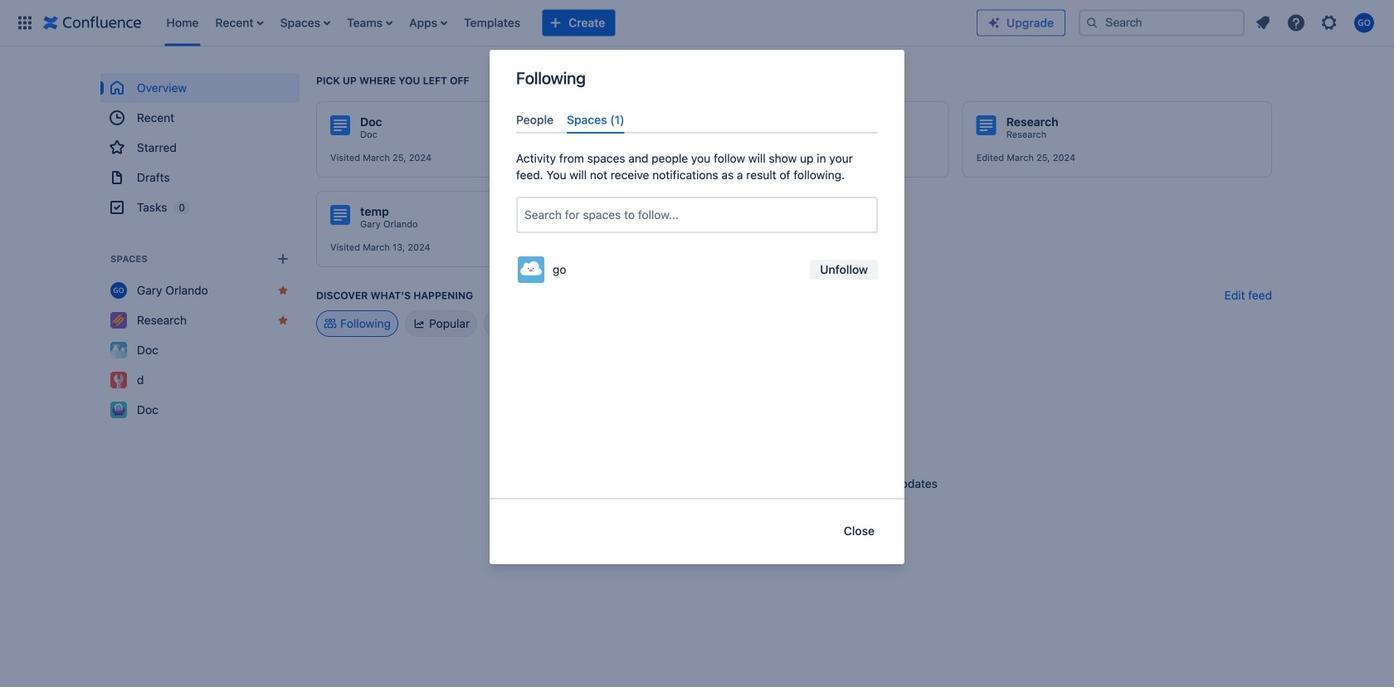 Task type: vqa. For each thing, say whether or not it's contained in the screenshot.
second heading from the bottom
no



Task type: locate. For each thing, give the bounding box(es) containing it.
Search field
[[1079, 10, 1245, 36]]

1 horizontal spatial list item
[[342, 0, 398, 46]]

0 vertical spatial unstar this space image
[[276, 284, 290, 297]]

create a space image
[[273, 249, 293, 269]]

banner
[[0, 0, 1395, 46]]

dialog
[[490, 50, 905, 565]]

search image
[[1086, 16, 1099, 29]]

group
[[100, 73, 300, 223]]

list
[[158, 0, 977, 46], [1249, 8, 1385, 38]]

unstar this space image
[[276, 284, 290, 297], [276, 314, 290, 327]]

confluence image
[[43, 13, 142, 33], [43, 13, 142, 33]]

None search field
[[1079, 10, 1245, 36]]

2 unstar this space image from the top
[[276, 314, 290, 327]]

0 horizontal spatial list item
[[210, 0, 269, 46]]

tab list
[[510, 106, 885, 134]]

list item
[[210, 0, 269, 46], [342, 0, 398, 46]]

1 horizontal spatial list
[[1249, 8, 1385, 38]]

global element
[[10, 0, 977, 46]]

None text field
[[525, 207, 528, 223]]

1 vertical spatial unstar this space image
[[276, 314, 290, 327]]



Task type: describe. For each thing, give the bounding box(es) containing it.
premium image
[[988, 16, 1001, 29]]

1 list item from the left
[[210, 0, 269, 46]]

2 list item from the left
[[342, 0, 398, 46]]

settings icon image
[[1320, 13, 1340, 33]]

0 horizontal spatial list
[[158, 0, 977, 46]]

1 unstar this space image from the top
[[276, 284, 290, 297]]



